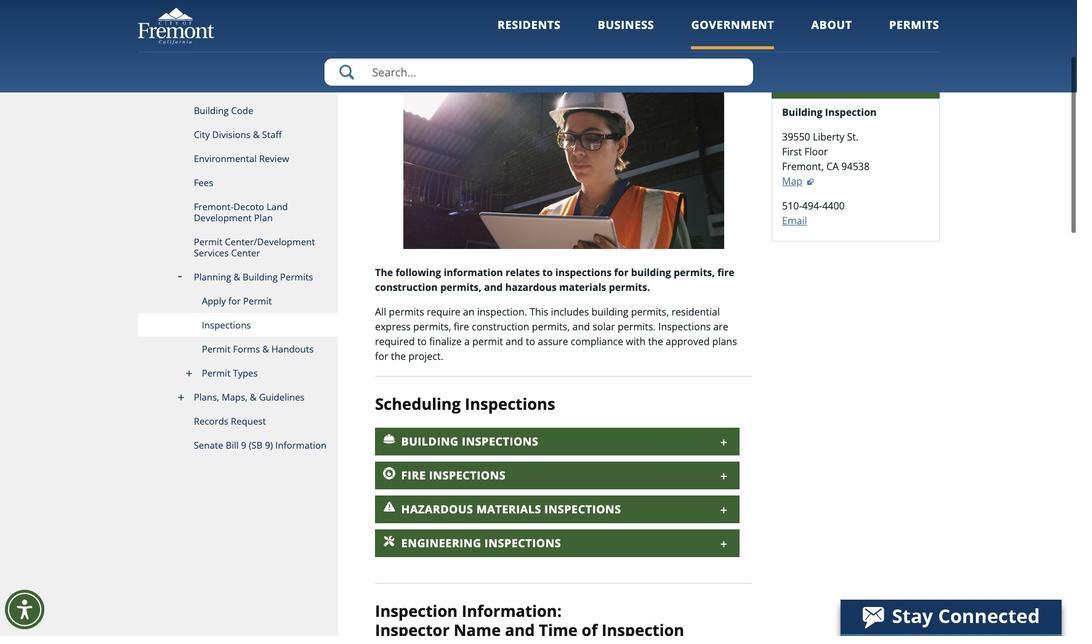 Task type: vqa. For each thing, say whether or not it's contained in the screenshot.
This
yes



Task type: describe. For each thing, give the bounding box(es) containing it.
ca
[[827, 160, 840, 173]]

about
[[812, 17, 853, 32]]

accessory dwelling units (adus)
[[194, 80, 332, 92]]

+ link
[[917, 45, 931, 56]]

size:
[[896, 46, 913, 57]]

feedback
[[832, 45, 868, 56]]

stay connected image
[[841, 600, 1061, 634]]

building code link
[[138, 99, 338, 123]]

inspections link
[[138, 313, 338, 337]]

all
[[375, 305, 387, 319]]

plans
[[713, 335, 738, 348]]

& for divisions
[[253, 128, 260, 141]]

0 vertical spatial the
[[649, 335, 664, 348]]

bill
[[226, 439, 239, 451]]

1 horizontal spatial to
[[526, 335, 536, 348]]

9
[[241, 439, 247, 451]]

are
[[714, 320, 729, 334]]

building for building inspection
[[783, 106, 823, 119]]

assure
[[538, 335, 569, 348]]

includes
[[551, 305, 589, 319]]

express
[[375, 320, 411, 334]]

city divisions & staff
[[194, 128, 282, 141]]

- link
[[931, 45, 943, 56]]

1 horizontal spatial building
[[243, 271, 278, 283]]

building for building code
[[194, 104, 229, 116]]

tools image
[[383, 535, 395, 547]]

4400
[[823, 199, 845, 213]]

permit for center/development
[[194, 235, 223, 248]]

services
[[194, 247, 229, 259]]

apply for permit link
[[138, 289, 338, 313]]

maps,
[[222, 391, 248, 403]]

0 horizontal spatial the
[[391, 350, 406, 363]]

dwelling
[[239, 80, 276, 92]]

permit down planning & building permits
[[243, 295, 272, 307]]

494-
[[803, 199, 823, 213]]

& for forms
[[263, 343, 269, 355]]

construction inside the following information relates to inspections for building permits, fire construction permits, and hazardous materials permits.
[[375, 281, 438, 294]]

map
[[783, 175, 803, 188]]

fees link
[[138, 171, 338, 195]]

government link
[[692, 17, 775, 49]]

fire inside all permits require an inspection. this includes building permits, residential express permits, fire construction permits, and solar permits. inspections are required to finalize a permit and to assure compliance with the approved plans for the project.
[[454, 320, 470, 334]]

business
[[598, 17, 655, 32]]

planning
[[194, 271, 231, 283]]

accessory
[[194, 80, 237, 92]]

staff
[[262, 128, 282, 141]]

approved
[[666, 335, 710, 348]]

email
[[783, 214, 808, 228]]

st.
[[848, 130, 859, 144]]

font size:
[[877, 46, 913, 57]]

permits
[[389, 305, 425, 319]]

construction inside all permits require an inspection. this includes building permits, residential express permits, fire construction permits, and solar permits. inspections are required to finalize a permit and to assure compliance with the approved plans for the project.
[[472, 320, 530, 334]]

permits. inside all permits require an inspection. this includes building permits, residential express permits, fire construction permits, and solar permits. inspections are required to finalize a permit and to assure compliance with the approved plans for the project.
[[618, 320, 656, 334]]

plans, maps, & guidelines
[[194, 391, 305, 403]]

construction hat image
[[383, 433, 395, 446]]

a
[[465, 335, 470, 348]]

1 horizontal spatial and
[[506, 335, 524, 348]]

& for maps,
[[250, 391, 257, 403]]

hazardous materials inspections
[[402, 502, 622, 516]]

apply
[[202, 295, 226, 307]]

fire inspections
[[402, 468, 506, 483]]

permits. inside the following information relates to inspections for building permits, fire construction permits, and hazardous materials permits.
[[609, 281, 651, 294]]

0 horizontal spatial for
[[228, 295, 241, 307]]

accessory dwelling units (adus) link
[[138, 75, 338, 99]]

fremont-
[[194, 200, 234, 213]]

divisions
[[212, 128, 251, 141]]

project.
[[409, 350, 444, 363]]

the
[[375, 266, 393, 279]]

center/development
[[225, 235, 315, 248]]

permits link
[[890, 17, 940, 49]]

-
[[940, 45, 943, 56]]

residents
[[498, 17, 561, 32]]

font size: link
[[877, 46, 913, 57]]

0 vertical spatial inspection
[[826, 106, 877, 119]]

permit forms & handouts
[[202, 343, 314, 355]]

business link
[[598, 17, 655, 49]]

map link
[[783, 175, 815, 188]]

Search text field
[[325, 59, 753, 86]]

types
[[233, 367, 258, 379]]

permit forms & handouts link
[[138, 337, 338, 361]]

tab list inside columnusercontrol4 main content
[[375, 428, 741, 557]]

(adus)
[[303, 80, 332, 92]]

senate bill 9 (sb 9) information link
[[138, 433, 338, 457]]

development
[[194, 211, 252, 224]]

records request link
[[138, 409, 338, 433]]

permits, up with
[[632, 305, 670, 319]]

an
[[463, 305, 475, 319]]

permit center/development services center
[[194, 235, 315, 259]]

records request
[[194, 415, 266, 427]]

fremont-decoto land development plan link
[[138, 195, 338, 230]]

records
[[194, 415, 229, 427]]

solar
[[593, 320, 616, 334]]

senate
[[194, 439, 223, 451]]

for inside all permits require an inspection. this includes building permits, residential express permits, fire construction permits, and solar permits. inspections are required to finalize a permit and to assure compliance with the approved plans for the project.
[[375, 350, 389, 363]]

permits, down 'information'
[[441, 281, 482, 294]]

to inside the following information relates to inspections for building permits, fire construction permits, and hazardous materials permits.
[[543, 266, 553, 279]]

hazardous
[[402, 502, 474, 516]]



Task type: locate. For each thing, give the bounding box(es) containing it.
building inside all permits require an inspection. this includes building permits, residential express permits, fire construction permits, and solar permits. inspections are required to finalize a permit and to assure compliance with the approved plans for the project.
[[592, 305, 629, 319]]

about link
[[812, 17, 853, 49]]

building down center
[[243, 271, 278, 283]]

all permits require an inspection. this includes building permits, residential express permits, fire construction permits, and solar permits. inspections are required to finalize a permit and to assure compliance with the approved plans for the project.
[[375, 305, 738, 363]]

building down accessory
[[194, 104, 229, 116]]

permits. up with
[[618, 320, 656, 334]]

permits,
[[674, 266, 715, 279], [441, 281, 482, 294], [632, 305, 670, 319], [414, 320, 452, 334], [532, 320, 570, 334]]

units
[[278, 80, 301, 92]]

& up apply for permit
[[234, 271, 240, 283]]

permit
[[473, 335, 503, 348]]

and
[[484, 281, 503, 294], [573, 320, 590, 334], [506, 335, 524, 348]]

2 horizontal spatial for
[[615, 266, 629, 279]]

fire shield image
[[383, 467, 395, 479]]

0 horizontal spatial to
[[418, 335, 427, 348]]

0 vertical spatial construction
[[375, 281, 438, 294]]

permit up permit types
[[202, 343, 231, 355]]

code
[[231, 104, 254, 116]]

review
[[259, 152, 289, 165]]

& inside "link"
[[263, 343, 269, 355]]

inspections down apply for permit
[[202, 319, 251, 331]]

permits
[[890, 17, 940, 32], [280, 271, 313, 283]]

inspections up the approved
[[659, 320, 711, 334]]

1 horizontal spatial permits
[[890, 17, 940, 32]]

0 horizontal spatial building
[[194, 104, 229, 116]]

first
[[783, 145, 803, 159]]

to up "project."
[[418, 335, 427, 348]]

fire
[[718, 266, 735, 279], [454, 320, 470, 334]]

hazardous
[[506, 281, 557, 294]]

0 horizontal spatial permits
[[280, 271, 313, 283]]

fire
[[402, 468, 426, 483]]

decoto
[[234, 200, 264, 213]]

guidelines
[[259, 391, 305, 403]]

government
[[692, 17, 775, 32]]

0 vertical spatial permits
[[890, 17, 940, 32]]

engineering inspections
[[402, 536, 562, 550]]

permit down development
[[194, 235, 223, 248]]

for
[[615, 266, 629, 279], [228, 295, 241, 307], [375, 350, 389, 363]]

email link
[[783, 214, 808, 228]]

following
[[396, 266, 441, 279]]

planning & building permits link
[[138, 265, 338, 289]]

permit inside permit center/development services center
[[194, 235, 223, 248]]

1 vertical spatial building
[[592, 305, 629, 319]]

2 vertical spatial and
[[506, 335, 524, 348]]

permits, down "require" at the left of page
[[414, 320, 452, 334]]

fire up residential
[[718, 266, 735, 279]]

inspections for building inspections
[[462, 434, 539, 449]]

the right with
[[649, 335, 664, 348]]

plans,
[[194, 391, 219, 403]]

building
[[402, 434, 459, 449]]

city divisions & staff link
[[138, 123, 338, 147]]

permit inside "link"
[[202, 343, 231, 355]]

with
[[626, 335, 646, 348]]

senate bill 9 (sb 9) information
[[194, 439, 327, 451]]

require
[[427, 305, 461, 319]]

residential
[[672, 305, 720, 319]]

1 horizontal spatial fire
[[718, 266, 735, 279]]

and down 'information'
[[484, 281, 503, 294]]

tab list
[[375, 428, 741, 557]]

center
[[231, 247, 260, 259]]

tab list containing building inspections
[[375, 428, 741, 557]]

permits up + link
[[890, 17, 940, 32]]

materials
[[560, 281, 607, 294]]

construction down following
[[375, 281, 438, 294]]

1 vertical spatial inspection
[[375, 600, 458, 622]]

to left assure
[[526, 335, 536, 348]]

+
[[926, 45, 931, 56]]

inspections inside tab list
[[485, 536, 562, 550]]

& right the forms
[[263, 343, 269, 355]]

inspections up building inspections
[[465, 393, 556, 415]]

0 vertical spatial inspections
[[462, 434, 539, 449]]

permits.
[[609, 281, 651, 294], [618, 320, 656, 334]]

building inspection
[[783, 106, 877, 119]]

this
[[530, 305, 549, 319]]

permits down center/development
[[280, 271, 313, 283]]

compliance
[[571, 335, 624, 348]]

0 vertical spatial permits.
[[609, 281, 651, 294]]

building code
[[194, 104, 254, 116]]

building inspections
[[402, 434, 539, 449]]

2 horizontal spatial to
[[543, 266, 553, 279]]

0 horizontal spatial building
[[592, 305, 629, 319]]

inspections inside all permits require an inspection. this includes building permits, residential express permits, fire construction permits, and solar permits. inspections are required to finalize a permit and to assure compliance with the approved plans for the project.
[[659, 320, 711, 334]]

inspection information:
[[375, 600, 562, 622]]

0 vertical spatial for
[[615, 266, 629, 279]]

planning & building permits
[[194, 271, 313, 283]]

scheduling inspections
[[375, 393, 556, 415]]

relates
[[506, 266, 540, 279]]

fees
[[194, 176, 213, 189]]

inspections for fire inspections
[[429, 468, 506, 483]]

1 vertical spatial permits
[[280, 271, 313, 283]]

plans, maps, & guidelines link
[[138, 385, 338, 409]]

for down required
[[375, 350, 389, 363]]

1 vertical spatial permits.
[[618, 320, 656, 334]]

information
[[444, 266, 503, 279]]

for right inspections
[[615, 266, 629, 279]]

to
[[543, 266, 553, 279], [418, 335, 427, 348], [526, 335, 536, 348]]

city
[[194, 128, 210, 141]]

permits, up assure
[[532, 320, 570, 334]]

the down required
[[391, 350, 406, 363]]

permit
[[194, 235, 223, 248], [243, 295, 272, 307], [202, 343, 231, 355], [202, 367, 231, 379]]

land
[[267, 200, 288, 213]]

& left staff
[[253, 128, 260, 141]]

0 horizontal spatial inspection
[[375, 600, 458, 622]]

1 horizontal spatial for
[[375, 350, 389, 363]]

0 horizontal spatial fire
[[454, 320, 470, 334]]

inspections down hazardous materials inspections
[[485, 536, 562, 550]]

0 vertical spatial building
[[632, 266, 672, 279]]

and inside the following information relates to inspections for building permits, fire construction permits, and hazardous materials permits.
[[484, 281, 503, 294]]

2 vertical spatial for
[[375, 350, 389, 363]]

1 horizontal spatial building
[[632, 266, 672, 279]]

and right permit
[[506, 335, 524, 348]]

fire up a
[[454, 320, 470, 334]]

environmental
[[194, 152, 257, 165]]

permit for types
[[202, 367, 231, 379]]

the
[[649, 335, 664, 348], [391, 350, 406, 363]]

2 horizontal spatial building
[[783, 106, 823, 119]]

94538
[[842, 160, 870, 173]]

fremont,
[[783, 160, 825, 173]]

information:
[[462, 600, 562, 622]]

exclamation point in triangle image
[[383, 501, 395, 513]]

forms
[[233, 343, 260, 355]]

liberty
[[813, 130, 845, 144]]

2 vertical spatial inspections
[[545, 502, 622, 516]]

font
[[877, 46, 894, 57]]

permits, up residential
[[674, 266, 715, 279]]

handouts
[[272, 343, 314, 355]]

apply for permit
[[202, 295, 272, 307]]

engineering
[[402, 536, 482, 550]]

building for and
[[592, 305, 629, 319]]

request
[[231, 415, 266, 427]]

permit center/development services center link
[[138, 230, 338, 265]]

inspection inside columnusercontrol4 main content
[[375, 600, 458, 622]]

inspection.
[[477, 305, 528, 319]]

residents link
[[498, 17, 561, 49]]

1 horizontal spatial construction
[[472, 320, 530, 334]]

1 vertical spatial for
[[228, 295, 241, 307]]

contact
[[782, 79, 838, 94]]

1 vertical spatial fire
[[454, 320, 470, 334]]

scheduling
[[375, 393, 461, 415]]

to up hazardous
[[543, 266, 553, 279]]

permits. right materials
[[609, 281, 651, 294]]

building inside the following information relates to inspections for building permits, fire construction permits, and hazardous materials permits.
[[632, 266, 672, 279]]

for right apply
[[228, 295, 241, 307]]

construction down "inspection."
[[472, 320, 530, 334]]

materials
[[477, 502, 542, 516]]

columnusercontrol4 main content
[[375, 70, 753, 636]]

9)
[[265, 439, 273, 451]]

2 horizontal spatial and
[[573, 320, 590, 334]]

the following information relates to inspections for building permits, fire construction permits, and hazardous materials permits.
[[375, 266, 735, 294]]

for inside the following information relates to inspections for building permits, fire construction permits, and hazardous materials permits.
[[615, 266, 629, 279]]

1 vertical spatial construction
[[472, 320, 530, 334]]

inspections
[[462, 434, 539, 449], [429, 468, 506, 483], [545, 502, 622, 516]]

building for permits.
[[632, 266, 672, 279]]

and down includes
[[573, 320, 590, 334]]

environmental review link
[[138, 147, 338, 171]]

inspections
[[202, 319, 251, 331], [659, 320, 711, 334], [465, 393, 556, 415], [485, 536, 562, 550]]

permit for forms
[[202, 343, 231, 355]]

required
[[375, 335, 415, 348]]

0 vertical spatial and
[[484, 281, 503, 294]]

building up 39550
[[783, 106, 823, 119]]

1 vertical spatial inspections
[[429, 468, 506, 483]]

0 horizontal spatial construction
[[375, 281, 438, 294]]

0 vertical spatial fire
[[718, 266, 735, 279]]

1 vertical spatial and
[[573, 320, 590, 334]]

1 horizontal spatial the
[[649, 335, 664, 348]]

39550
[[783, 130, 811, 144]]

permit types
[[202, 367, 258, 379]]

1 vertical spatial the
[[391, 350, 406, 363]]

0 horizontal spatial and
[[484, 281, 503, 294]]

fire inside the following information relates to inspections for building permits, fire construction permits, and hazardous materials permits.
[[718, 266, 735, 279]]

& right maps,
[[250, 391, 257, 403]]

1 horizontal spatial inspection
[[826, 106, 877, 119]]

39550 liberty st. first floor fremont, ca 94538 map
[[783, 130, 870, 188]]

permit types link
[[138, 361, 338, 385]]

(sb
[[249, 439, 263, 451]]

schedule inspection image
[[404, 80, 725, 249]]

510-
[[783, 199, 803, 213]]

permit up plans,
[[202, 367, 231, 379]]



